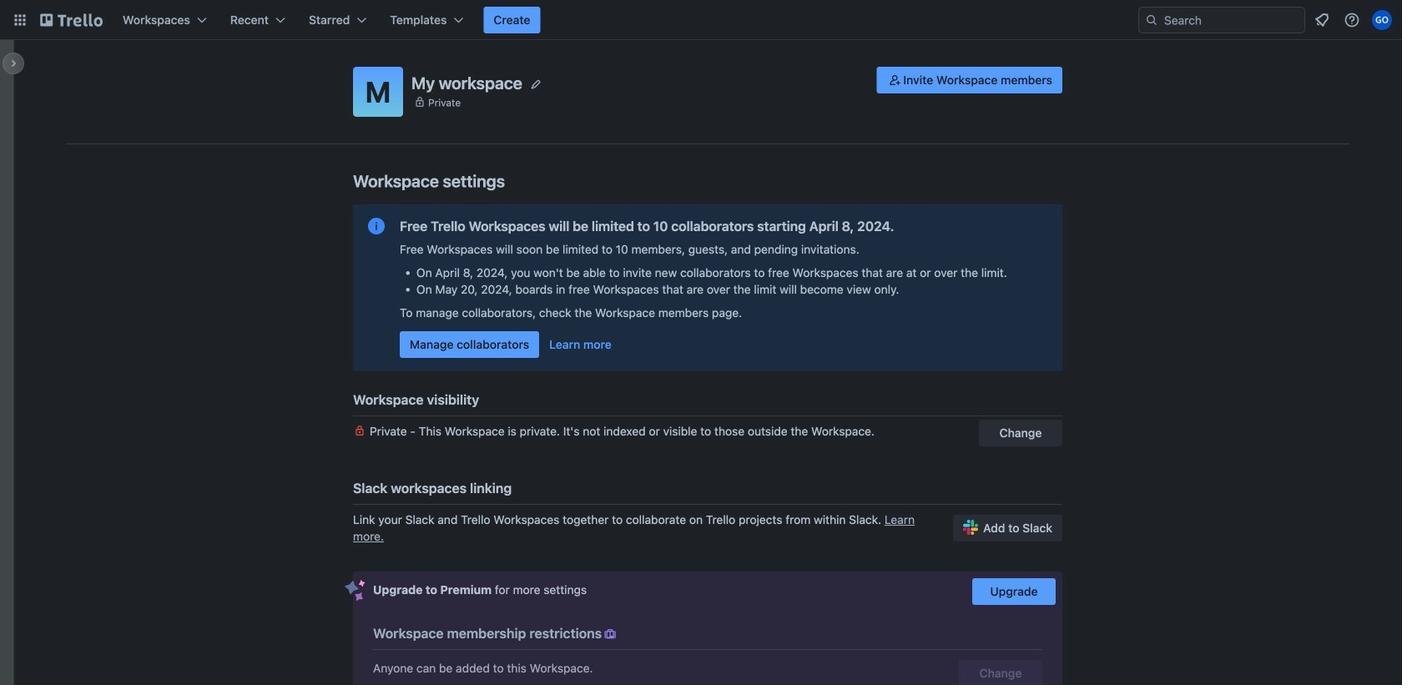 Task type: locate. For each thing, give the bounding box(es) containing it.
open information menu image
[[1344, 12, 1361, 28]]

0 notifications image
[[1312, 10, 1332, 30]]

sm image
[[602, 626, 619, 643]]

gary orlando (garyorlando) image
[[1372, 10, 1392, 30]]

sparkle image
[[345, 580, 366, 602]]



Task type: vqa. For each thing, say whether or not it's contained in the screenshot.
Edit card 'ICON'
no



Task type: describe. For each thing, give the bounding box(es) containing it.
sm image
[[887, 72, 903, 88]]

Search field
[[1159, 8, 1305, 33]]

back to home image
[[40, 7, 103, 33]]

primary element
[[0, 0, 1402, 40]]

search image
[[1145, 13, 1159, 27]]



